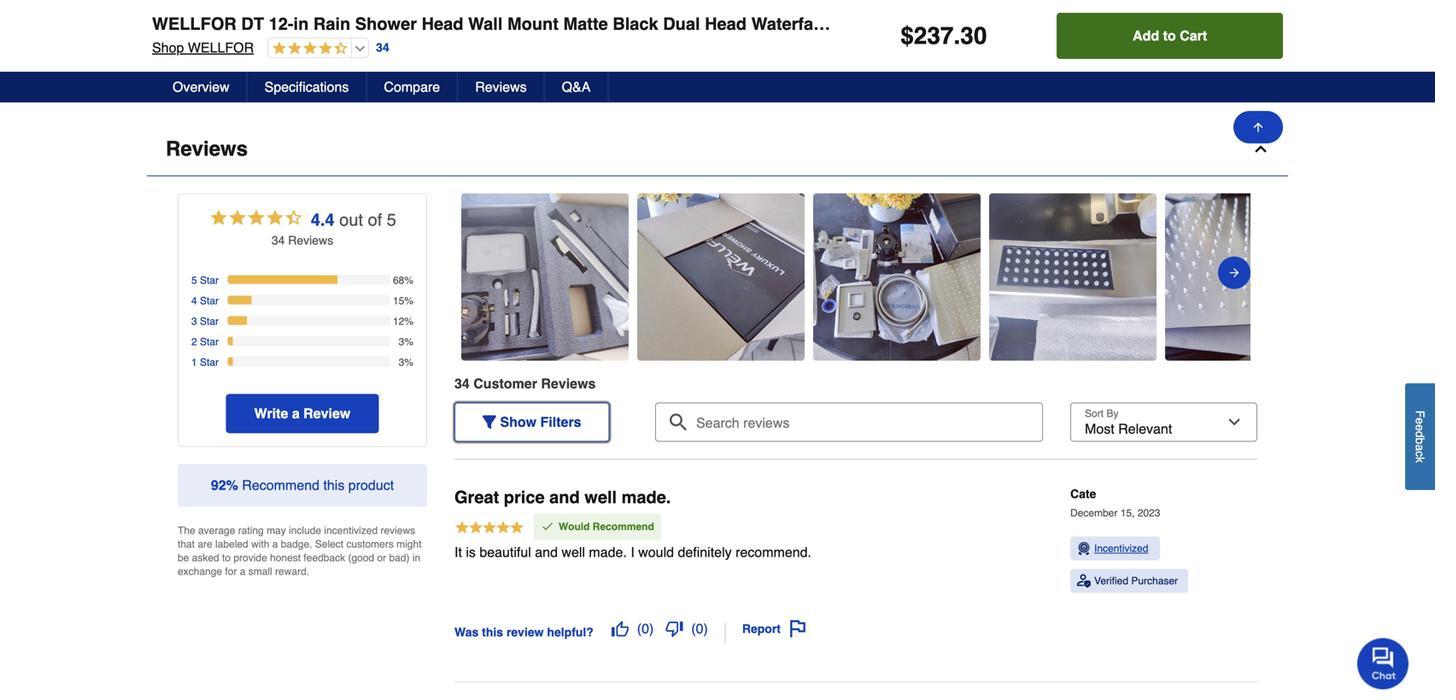 Task type: describe. For each thing, give the bounding box(es) containing it.
max
[[177, 5, 204, 21]]

in inside the average rating may include incentivized reviews that are labeled with a badge. select customers might be asked to provide honest feedback (good or bad) in exchange for a small reward.
[[413, 553, 421, 565]]

it is beautiful and well made. i would definitely recommend.
[[455, 545, 812, 561]]

or
[[377, 553, 386, 565]]

15%
[[393, 295, 414, 307]]

237
[[914, 22, 954, 50]]

feedback
[[304, 553, 345, 565]]

3% for 1 star
[[399, 357, 414, 369]]

may
[[267, 525, 286, 537]]

cart
[[1180, 28, 1208, 44]]

include
[[289, 525, 321, 537]]

1 vertical spatial recommend
[[593, 521, 655, 533]]

0 vertical spatial this
[[323, 478, 345, 494]]

black
[[613, 14, 659, 34]]

68%
[[393, 275, 414, 287]]

was this review helpful?
[[455, 626, 594, 640]]

1
[[191, 357, 197, 369]]

diverter
[[1175, 14, 1239, 34]]

34 for 34 customer review s
[[455, 376, 470, 392]]

lpm) for first 2.5 gpm (9.5 lpm) "cell" from left
[[493, 5, 525, 21]]

3
[[191, 316, 197, 328]]

( for thumb up image
[[637, 621, 642, 637]]

price
[[504, 488, 545, 508]]

out
[[339, 210, 363, 230]]

be
[[178, 553, 189, 565]]

valve
[[1244, 14, 1288, 34]]

filters
[[541, 415, 582, 430]]

a down may
[[272, 539, 278, 551]]

5 stars image
[[455, 520, 525, 539]]

chevron up image
[[1253, 141, 1270, 158]]

f
[[1414, 411, 1428, 418]]

reviews
[[381, 525, 416, 537]]

%
[[226, 478, 238, 494]]

2.5 gpm (9.5 lpm) for first 2.5 gpm (9.5 lpm) "cell" from left
[[408, 5, 525, 21]]

q&a
[[562, 79, 591, 95]]

would
[[639, 545, 674, 561]]

$ 237 . 30
[[901, 22, 988, 50]]

add to cart button
[[1057, 13, 1284, 59]]

reviews for the top reviews button
[[475, 79, 527, 95]]

purchaser
[[1132, 576, 1179, 588]]

3 2.5 gpm (9.5 lpm) cell from the left
[[1138, 5, 1280, 22]]

$
[[901, 22, 914, 50]]

to inside the average rating may include incentivized reviews that are labeled with a badge. select customers might be asked to provide honest feedback (good or bad) in exchange for a small reward.
[[222, 553, 231, 565]]

star for 2 star
[[200, 336, 219, 348]]

1 vertical spatial made.
[[589, 545, 627, 561]]

0 right thumb up image
[[642, 621, 650, 637]]

2 shower from the left
[[892, 14, 953, 34]]

1 horizontal spatial s
[[588, 376, 596, 392]]

f e e d b a c k button
[[1406, 384, 1436, 491]]

chat invite button image
[[1358, 638, 1410, 690]]

with inside the average rating may include incentivized reviews that are labeled with a badge. select customers might be asked to provide honest feedback (good or bad) in exchange for a small reward.
[[251, 539, 270, 551]]

write
[[254, 406, 288, 422]]

) for thumb up image
[[650, 621, 654, 637]]

small
[[248, 566, 272, 578]]

3 star
[[191, 316, 219, 328]]

number of body spray jet patterns 0
[[177, 57, 415, 73]]

beautiful
[[480, 545, 531, 561]]

(9.5 for third 2.5 gpm (9.5 lpm) "cell" from left
[[1196, 5, 1220, 21]]

(9.5 for first 2.5 gpm (9.5 lpm) "cell" from left
[[465, 5, 489, 21]]

write a review button
[[226, 394, 379, 434]]

2023
[[1138, 508, 1161, 520]]

0 horizontal spatial of
[[232, 57, 245, 73]]

2 easy clean nozzles. image image from the left
[[1166, 269, 1333, 286]]

1 vertical spatial 5
[[191, 275, 197, 287]]

reward.
[[275, 566, 309, 578]]

(good
[[348, 553, 375, 565]]

1 vertical spatial reviews button
[[147, 123, 1289, 176]]

i
[[631, 545, 635, 561]]

( 0 ) for thumb down icon
[[692, 621, 708, 637]]

max flow rate (showerhead)
[[177, 5, 366, 21]]

2 e from the top
[[1414, 425, 1428, 432]]

1 vertical spatial well
[[562, 545, 585, 561]]

body
[[249, 57, 283, 73]]

verified
[[1095, 576, 1129, 588]]

5 inside 4.4 out of 5 34 review s
[[387, 210, 397, 230]]

are
[[198, 539, 213, 551]]

provide
[[234, 553, 267, 565]]

review for 34 customer review s
[[541, 376, 588, 392]]

2 star
[[191, 336, 219, 348]]

15,
[[1121, 508, 1135, 520]]

1 2.5 from the left
[[408, 5, 427, 21]]

0 down black
[[651, 57, 659, 73]]

0 vertical spatial 4.4 stars image
[[269, 41, 348, 57]]

very securely packaged interior. image image
[[462, 269, 629, 286]]

30
[[961, 22, 988, 50]]

is
[[466, 545, 476, 561]]

lpm) for third 2.5 gpm (9.5 lpm) "cell" from left
[[1224, 5, 1256, 21]]

2 2.5 from the left
[[651, 5, 670, 21]]

patterns
[[352, 57, 407, 73]]

0 vertical spatial and
[[550, 488, 580, 508]]

0 vertical spatial with
[[1084, 14, 1118, 34]]

12%
[[393, 316, 414, 328]]

.
[[954, 22, 961, 50]]

spray
[[287, 57, 325, 73]]

would
[[559, 521, 590, 533]]

star for 1 star
[[200, 357, 219, 369]]

3 2.5 from the left
[[1138, 5, 1157, 21]]

gpm for third 2.5 gpm (9.5 lpm) "cell" from left
[[1161, 5, 1192, 21]]

lpm) for 2nd 2.5 gpm (9.5 lpm) "cell" from left
[[736, 5, 769, 21]]

helpful?
[[547, 626, 594, 640]]

1 0 cell from the left
[[408, 57, 549, 74]]

cate
[[1071, 488, 1097, 501]]

Search reviews text field
[[662, 403, 1037, 432]]

arrow up image
[[1252, 121, 1266, 134]]

3% for 2 star
[[399, 336, 414, 348]]

jet
[[329, 57, 349, 73]]

that
[[178, 539, 195, 551]]

q&a button
[[545, 72, 609, 103]]

a right "for"
[[240, 566, 246, 578]]

1 shower from the left
[[355, 14, 417, 34]]

waterfall
[[752, 14, 823, 34]]

2-
[[1123, 14, 1138, 34]]

honest
[[270, 553, 301, 565]]

0 horizontal spatial recommend
[[242, 478, 320, 494]]

review
[[507, 626, 544, 640]]

show filters button
[[455, 403, 610, 442]]

(9.5 for 2nd 2.5 gpm (9.5 lpm) "cell" from left
[[709, 5, 733, 21]]

definitely
[[678, 545, 732, 561]]

exchange
[[178, 566, 222, 578]]

4.4
[[311, 210, 335, 230]]

cate december 15, 2023
[[1071, 488, 1161, 520]]

reviews for the bottommost reviews button
[[166, 137, 248, 161]]

92
[[211, 478, 226, 494]]

product box came inside an external shipment box for extra protection image image
[[638, 269, 805, 286]]

faucet
[[958, 14, 1013, 34]]

1 vertical spatial and
[[535, 545, 558, 561]]



Task type: vqa. For each thing, say whether or not it's contained in the screenshot.
92 % Recommend this product at left bottom
yes



Task type: locate. For each thing, give the bounding box(es) containing it.
of right out
[[368, 210, 382, 230]]

s up show filters button
[[588, 376, 596, 392]]

verified purchaser icon image
[[1078, 575, 1091, 588]]

made. up "would recommend"
[[622, 488, 671, 508]]

( right thumb down icon
[[692, 621, 696, 637]]

( for thumb down icon
[[692, 621, 696, 637]]

review for write a review
[[304, 406, 351, 422]]

0 horizontal spatial ( 0 )
[[637, 621, 654, 637]]

1 horizontal spatial 5
[[387, 210, 397, 230]]

1 head from the left
[[422, 14, 464, 34]]

verified purchaser
[[1095, 576, 1179, 588]]

0 cell down 'wall'
[[408, 57, 549, 74]]

0 vertical spatial made.
[[622, 488, 671, 508]]

1 vertical spatial review
[[541, 376, 588, 392]]

in down "might"
[[413, 553, 421, 565]]

1 vertical spatial 34
[[272, 234, 285, 247]]

report
[[743, 623, 781, 636]]

well up "would recommend"
[[585, 488, 617, 508]]

customer
[[474, 376, 538, 392]]

wellfor up number
[[188, 40, 254, 56]]

2 horizontal spatial 2.5 gpm (9.5 lpm)
[[1138, 5, 1256, 21]]

( 0 ) right thumb down icon
[[692, 621, 708, 637]]

lpm)
[[493, 5, 525, 21], [736, 5, 769, 21], [1224, 5, 1256, 21]]

0 cell down cart
[[1138, 57, 1280, 74]]

4.4 stars image
[[269, 41, 348, 57], [209, 207, 304, 232]]

review inside button
[[304, 406, 351, 422]]

d
[[1414, 432, 1428, 438]]

gpm right black
[[674, 5, 705, 21]]

2.5 gpm (9.5 lpm) for third 2.5 gpm (9.5 lpm) "cell" from left
[[1138, 5, 1256, 21]]

1 star
[[191, 357, 219, 369]]

0 horizontal spatial gpm
[[431, 5, 462, 21]]

customers
[[347, 539, 394, 551]]

review right write
[[304, 406, 351, 422]]

specifications button
[[248, 72, 367, 103]]

of inside 4.4 out of 5 34 review s
[[368, 210, 382, 230]]

92 % recommend this product
[[211, 478, 394, 494]]

2 horizontal spatial 2.5 gpm (9.5 lpm) cell
[[1138, 5, 1280, 22]]

might
[[397, 539, 422, 551]]

(9.5
[[465, 5, 489, 21], [709, 5, 733, 21], [1196, 5, 1220, 21]]

wellfor up shop wellfor
[[152, 14, 237, 34]]

0 horizontal spatial lpm)
[[493, 5, 525, 21]]

incentivized
[[324, 525, 378, 537]]

in left rain at the top
[[294, 14, 309, 34]]

0 horizontal spatial 2.5 gpm (9.5 lpm)
[[408, 5, 525, 21]]

2 3% from the top
[[399, 357, 414, 369]]

checkmark image
[[541, 520, 555, 534]]

this right was
[[482, 626, 503, 640]]

2.5 left 'wall'
[[408, 5, 427, 21]]

1 (9.5 from the left
[[465, 5, 489, 21]]

1 horizontal spatial ( 0 )
[[692, 621, 708, 637]]

2.5 gpm (9.5 lpm) cell
[[408, 5, 549, 22], [651, 5, 792, 22], [1138, 5, 1280, 22]]

review down 4.4
[[288, 234, 328, 247]]

1 horizontal spatial reviews
[[475, 79, 527, 95]]

0 cell
[[408, 57, 549, 74], [651, 57, 792, 74], [895, 57, 1036, 74], [1138, 57, 1280, 74]]

0 right thumb down icon
[[696, 621, 704, 637]]

incentivized
[[1095, 543, 1149, 555]]

0 vertical spatial wellfor
[[152, 14, 237, 34]]

average
[[198, 525, 235, 537]]

0 horizontal spatial (9.5
[[465, 5, 489, 21]]

shower
[[355, 14, 417, 34], [892, 14, 953, 34]]

to inside button
[[1164, 28, 1177, 44]]

k
[[1414, 457, 1428, 463]]

5 right out
[[387, 210, 397, 230]]

4.4 stars image left 4.4
[[209, 207, 304, 232]]

rating
[[238, 525, 264, 537]]

system
[[1018, 14, 1079, 34]]

reviews down 'wall'
[[475, 79, 527, 95]]

a inside 'button'
[[1414, 445, 1428, 451]]

1 vertical spatial s
[[588, 376, 596, 392]]

1 horizontal spatial of
[[368, 210, 382, 230]]

0 horizontal spatial s
[[328, 234, 333, 247]]

0 vertical spatial review
[[288, 234, 328, 247]]

overview
[[173, 79, 230, 95]]

1 gpm from the left
[[431, 5, 462, 21]]

0 vertical spatial to
[[1164, 28, 1177, 44]]

1 vertical spatial with
[[251, 539, 270, 551]]

2 horizontal spatial gpm
[[1161, 5, 1192, 21]]

head right dual
[[705, 14, 747, 34]]

0 horizontal spatial to
[[222, 553, 231, 565]]

) left thumb down icon
[[650, 621, 654, 637]]

0 vertical spatial 3%
[[399, 336, 414, 348]]

matte
[[564, 14, 608, 34]]

0 vertical spatial of
[[232, 57, 245, 73]]

s inside 4.4 out of 5 34 review s
[[328, 234, 333, 247]]

1 vertical spatial this
[[482, 626, 503, 640]]

2 gpm from the left
[[674, 5, 705, 21]]

0 horizontal spatial 34
[[272, 234, 285, 247]]

reviews button
[[458, 72, 545, 103], [147, 123, 1289, 176]]

write a review
[[254, 406, 351, 422]]

)
[[650, 621, 654, 637], [704, 621, 708, 637]]

asked
[[192, 553, 219, 565]]

(9.5 up cart
[[1196, 5, 1220, 21]]

2 0 cell from the left
[[651, 57, 792, 74]]

0 vertical spatial reviews
[[475, 79, 527, 95]]

1 horizontal spatial to
[[1164, 28, 1177, 44]]

1 2.5 gpm (9.5 lpm) from the left
[[408, 5, 525, 21]]

star up 4 star
[[200, 275, 219, 287]]

2 horizontal spatial (9.5
[[1196, 5, 1220, 21]]

( 0 ) for thumb up image
[[637, 621, 654, 637]]

2 ( 0 ) from the left
[[692, 621, 708, 637]]

2.5 gpm (9.5 lpm) for 2nd 2.5 gpm (9.5 lpm) "cell" from left
[[651, 5, 769, 21]]

1 vertical spatial to
[[222, 553, 231, 565]]

1 easy clean nozzles. image image from the left
[[990, 269, 1157, 286]]

1 horizontal spatial 2.5 gpm (9.5 lpm)
[[651, 5, 769, 21]]

in
[[294, 14, 309, 34], [413, 553, 421, 565]]

1 star from the top
[[200, 275, 219, 287]]

0 vertical spatial recommend
[[242, 478, 320, 494]]

2.5
[[408, 5, 427, 21], [651, 5, 670, 21], [1138, 5, 1157, 21]]

recommend
[[242, 478, 320, 494], [593, 521, 655, 533]]

with
[[1084, 14, 1118, 34], [251, 539, 270, 551]]

1 ( from the left
[[637, 621, 642, 637]]

made.
[[622, 488, 671, 508], [589, 545, 627, 561]]

0 vertical spatial s
[[328, 234, 333, 247]]

0 cell down wellfor dt 12-in rain shower head wall mount matte black dual head waterfall built-in shower faucet system with 2-way diverter valve included
[[651, 57, 792, 74]]

add to cart
[[1133, 28, 1208, 44]]

5 star
[[191, 275, 219, 287]]

a up k
[[1414, 445, 1428, 451]]

0 horizontal spatial in
[[294, 14, 309, 34]]

for
[[225, 566, 237, 578]]

reviews down overview button
[[166, 137, 248, 161]]

great
[[455, 488, 499, 508]]

0 horizontal spatial this
[[323, 478, 345, 494]]

built-
[[828, 14, 872, 34]]

e up b on the right of page
[[1414, 425, 1428, 432]]

star
[[200, 275, 219, 287], [200, 295, 219, 307], [200, 316, 219, 328], [200, 336, 219, 348], [200, 357, 219, 369]]

4 0 cell from the left
[[1138, 57, 1280, 74]]

0 vertical spatial 34
[[376, 41, 390, 54]]

(9.5 left mount on the left of page
[[465, 5, 489, 21]]

0 vertical spatial 5
[[387, 210, 397, 230]]

5 up 4
[[191, 275, 197, 287]]

(9.5 right dual
[[709, 5, 733, 21]]

0 vertical spatial well
[[585, 488, 617, 508]]

3%
[[399, 336, 414, 348], [399, 357, 414, 369]]

0 horizontal spatial shower
[[355, 14, 417, 34]]

shower up 'patterns'
[[355, 14, 417, 34]]

2.5 right matte
[[651, 5, 670, 21]]

a right write
[[292, 406, 300, 422]]

0 horizontal spatial 2.5
[[408, 5, 427, 21]]

0 horizontal spatial head
[[422, 14, 464, 34]]

1 vertical spatial wellfor
[[188, 40, 254, 56]]

1 lpm) from the left
[[493, 5, 525, 21]]

product
[[349, 478, 394, 494]]

2 horizontal spatial 2.5
[[1138, 5, 1157, 21]]

of
[[232, 57, 245, 73], [368, 210, 382, 230]]

arrow right image
[[1228, 263, 1242, 283]]

0 horizontal spatial 5
[[191, 275, 197, 287]]

thumb up image
[[612, 621, 629, 638]]

wellfor
[[152, 14, 237, 34], [188, 40, 254, 56]]

2 lpm) from the left
[[736, 5, 769, 21]]

with left 2-
[[1084, 14, 1118, 34]]

thumb down image
[[666, 621, 683, 638]]

1 horizontal spatial 2.5
[[651, 5, 670, 21]]

review inside 4.4 out of 5 34 review s
[[288, 234, 328, 247]]

easy clean nozzles. image image
[[990, 269, 1157, 286], [1166, 269, 1333, 286]]

compare button
[[367, 72, 458, 103]]

1 horizontal spatial (9.5
[[709, 5, 733, 21]]

1 horizontal spatial shower
[[892, 14, 953, 34]]

review up filters
[[541, 376, 588, 392]]

the
[[178, 525, 195, 537]]

flag image
[[790, 621, 807, 638]]

4.4 stars image up spray
[[269, 41, 348, 57]]

0 horizontal spatial 2.5 gpm (9.5 lpm) cell
[[408, 5, 549, 22]]

incentivised review icon image
[[1078, 542, 1091, 556]]

overview shot of all the different pieces and materials provided. image image
[[814, 269, 981, 286]]

a
[[292, 406, 300, 422], [1414, 445, 1428, 451], [272, 539, 278, 551], [240, 566, 246, 578]]

2 ( from the left
[[692, 621, 696, 637]]

2 vertical spatial 34
[[455, 376, 470, 392]]

1 2.5 gpm (9.5 lpm) cell from the left
[[408, 5, 549, 22]]

this
[[323, 478, 345, 494], [482, 626, 503, 640]]

1 ) from the left
[[650, 621, 654, 637]]

1 horizontal spatial gpm
[[674, 5, 705, 21]]

show filters
[[500, 415, 582, 430]]

4 star from the top
[[200, 336, 219, 348]]

b
[[1414, 438, 1428, 445]]

to
[[1164, 28, 1177, 44], [222, 553, 231, 565]]

s
[[328, 234, 333, 247], [588, 376, 596, 392]]

dt
[[241, 14, 264, 34]]

wall
[[468, 14, 503, 34]]

( right thumb up image
[[637, 621, 642, 637]]

this left product
[[323, 478, 345, 494]]

and down checkmark icon
[[535, 545, 558, 561]]

0 up compare
[[408, 57, 415, 73]]

gpm left 'wall'
[[431, 5, 462, 21]]

1 horizontal spatial recommend
[[593, 521, 655, 533]]

34 for 34
[[376, 41, 390, 54]]

a inside button
[[292, 406, 300, 422]]

5 star from the top
[[200, 357, 219, 369]]

show
[[500, 415, 537, 430]]

4 star
[[191, 295, 219, 307]]

5
[[387, 210, 397, 230], [191, 275, 197, 287]]

would recommend
[[559, 521, 655, 533]]

0 horizontal spatial )
[[650, 621, 654, 637]]

wellfor dt 12-in rain shower head wall mount matte black dual head waterfall built-in shower faucet system with 2-way diverter valve included
[[152, 14, 1363, 34]]

1 3% from the top
[[399, 336, 414, 348]]

2 star from the top
[[200, 295, 219, 307]]

3 gpm from the left
[[1161, 5, 1192, 21]]

well down would
[[562, 545, 585, 561]]

report button
[[737, 615, 813, 644]]

0 horizontal spatial with
[[251, 539, 270, 551]]

made. left the i
[[589, 545, 627, 561]]

gpm for 2nd 2.5 gpm (9.5 lpm) "cell" from left
[[674, 5, 705, 21]]

december
[[1071, 508, 1118, 520]]

0 horizontal spatial reviews
[[166, 137, 248, 161]]

star for 4 star
[[200, 295, 219, 307]]

gpm for first 2.5 gpm (9.5 lpm) "cell" from left
[[431, 5, 462, 21]]

) for thumb down icon
[[704, 621, 708, 637]]

well
[[585, 488, 617, 508], [562, 545, 585, 561]]

1 vertical spatial 3%
[[399, 357, 414, 369]]

the average rating may include incentivized reviews that are labeled with a badge. select customers might be asked to provide honest feedback (good or bad) in exchange for a small reward.
[[178, 525, 422, 578]]

( 0 ) right thumb up image
[[637, 621, 654, 637]]

1 e from the top
[[1414, 418, 1428, 425]]

shower left "."
[[892, 14, 953, 34]]

specifications
[[265, 79, 349, 95]]

head left 'wall'
[[422, 14, 464, 34]]

shop wellfor
[[152, 40, 254, 56]]

in
[[872, 14, 887, 34]]

3 0 cell from the left
[[895, 57, 1036, 74]]

1 horizontal spatial easy clean nozzles. image image
[[1166, 269, 1333, 286]]

recommend up the i
[[593, 521, 655, 533]]

of left the body
[[232, 57, 245, 73]]

c
[[1414, 451, 1428, 457]]

2 ) from the left
[[704, 621, 708, 637]]

and up would
[[550, 488, 580, 508]]

to up "for"
[[222, 553, 231, 565]]

2 2.5 gpm (9.5 lpm) cell from the left
[[651, 5, 792, 22]]

e up d
[[1414, 418, 1428, 425]]

star for 3 star
[[200, 316, 219, 328]]

great price and well made.
[[455, 488, 671, 508]]

1 horizontal spatial head
[[705, 14, 747, 34]]

2 (9.5 from the left
[[709, 5, 733, 21]]

(
[[637, 621, 642, 637], [692, 621, 696, 637]]

to right add
[[1164, 28, 1177, 44]]

1 vertical spatial reviews
[[166, 137, 248, 161]]

1 vertical spatial of
[[368, 210, 382, 230]]

2.5 gpm (9.5 lpm)
[[408, 5, 525, 21], [651, 5, 769, 21], [1138, 5, 1256, 21]]

1 vertical spatial 4.4 stars image
[[209, 207, 304, 232]]

2.5 right 2-
[[1138, 5, 1157, 21]]

compare
[[384, 79, 440, 95]]

3 lpm) from the left
[[1224, 5, 1256, 21]]

0
[[408, 57, 415, 73], [651, 57, 659, 73], [895, 57, 902, 73], [1138, 57, 1146, 73], [642, 621, 650, 637], [696, 621, 704, 637]]

gpm up add to cart at the right of the page
[[1161, 5, 1192, 21]]

2 2.5 gpm (9.5 lpm) from the left
[[651, 5, 769, 21]]

3 star from the top
[[200, 316, 219, 328]]

filter image
[[483, 416, 497, 429]]

0 cell down "."
[[895, 57, 1036, 74]]

recommend up may
[[242, 478, 320, 494]]

star right 1
[[200, 357, 219, 369]]

0 horizontal spatial easy clean nozzles. image image
[[990, 269, 1157, 286]]

star right 4
[[200, 295, 219, 307]]

2 horizontal spatial 34
[[455, 376, 470, 392]]

3 (9.5 from the left
[[1196, 5, 1220, 21]]

s down 4.4
[[328, 234, 333, 247]]

4
[[191, 295, 197, 307]]

flow
[[207, 5, 238, 21]]

1 horizontal spatial 34
[[376, 41, 390, 54]]

3 2.5 gpm (9.5 lpm) from the left
[[1138, 5, 1256, 21]]

star for 5 star
[[200, 275, 219, 287]]

2 horizontal spatial lpm)
[[1224, 5, 1256, 21]]

1 horizontal spatial in
[[413, 553, 421, 565]]

0 vertical spatial in
[[294, 14, 309, 34]]

0 vertical spatial reviews button
[[458, 72, 545, 103]]

0 horizontal spatial (
[[637, 621, 642, 637]]

0 down $
[[895, 57, 902, 73]]

) right thumb down icon
[[704, 621, 708, 637]]

0 down add
[[1138, 57, 1146, 73]]

add
[[1133, 28, 1160, 44]]

1 horizontal spatial )
[[704, 621, 708, 637]]

1 horizontal spatial with
[[1084, 14, 1118, 34]]

shop
[[152, 40, 184, 56]]

34 inside 4.4 out of 5 34 review s
[[272, 234, 285, 247]]

star right 2
[[200, 336, 219, 348]]

1 horizontal spatial this
[[482, 626, 503, 640]]

badge.
[[281, 539, 312, 551]]

star right 3
[[200, 316, 219, 328]]

with down rating
[[251, 539, 270, 551]]

1 horizontal spatial 2.5 gpm (9.5 lpm) cell
[[651, 5, 792, 22]]

2 head from the left
[[705, 14, 747, 34]]

way
[[1138, 14, 1170, 34]]

1 horizontal spatial lpm)
[[736, 5, 769, 21]]

mount
[[508, 14, 559, 34]]

2 vertical spatial review
[[304, 406, 351, 422]]

1 horizontal spatial (
[[692, 621, 696, 637]]

1 ( 0 ) from the left
[[637, 621, 654, 637]]

1 vertical spatial in
[[413, 553, 421, 565]]



